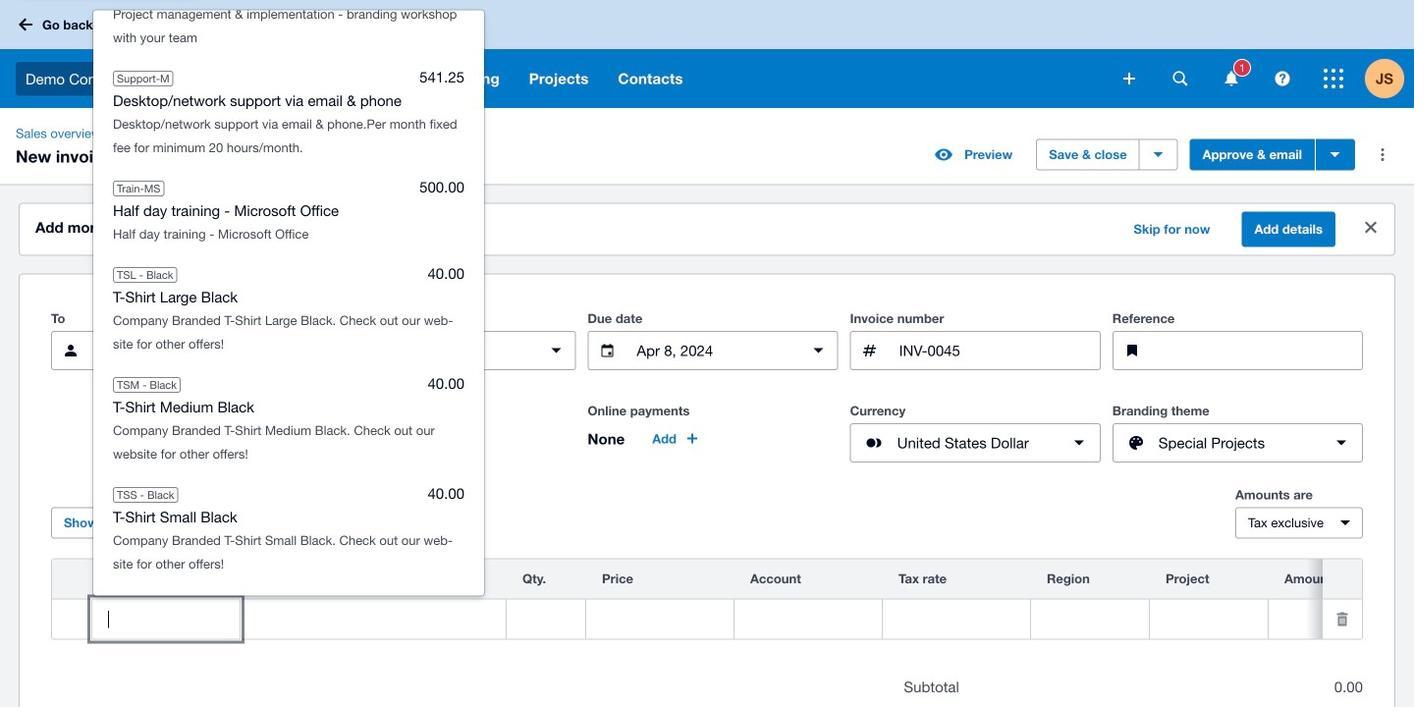 Task type: locate. For each thing, give the bounding box(es) containing it.
2 horizontal spatial svg image
[[1225, 71, 1238, 86]]

contact element
[[51, 331, 313, 370]]

banner
[[0, 0, 1414, 108]]

svg image
[[19, 18, 32, 31], [1324, 69, 1344, 88], [1275, 71, 1290, 86], [1124, 73, 1135, 84]]

list box
[[93, 0, 484, 596]]

None text field
[[98, 332, 313, 369], [635, 332, 791, 369], [1160, 332, 1362, 369], [98, 332, 313, 369], [635, 332, 791, 369], [1160, 332, 1362, 369]]

1 horizontal spatial svg image
[[1173, 71, 1188, 86]]

invoice line item list element
[[51, 558, 1414, 640]]

group
[[93, 0, 484, 596]]

None text field
[[372, 332, 529, 369], [897, 332, 1100, 369], [241, 601, 506, 638], [372, 332, 529, 369], [897, 332, 1100, 369], [241, 601, 506, 638]]

svg image
[[1173, 71, 1188, 86], [1225, 71, 1238, 86], [170, 77, 179, 82]]

more line item options element
[[1323, 559, 1362, 599]]

None field
[[92, 601, 240, 638], [507, 601, 585, 638], [586, 601, 734, 638], [1269, 601, 1414, 638], [92, 601, 240, 638], [507, 601, 585, 638], [586, 601, 734, 638], [1269, 601, 1414, 638]]

more date options image
[[537, 331, 576, 370]]



Task type: vqa. For each thing, say whether or not it's contained in the screenshot.
the bottom in
no



Task type: describe. For each thing, give the bounding box(es) containing it.
0 horizontal spatial svg image
[[170, 77, 179, 82]]

remove image
[[1323, 600, 1362, 639]]

more date options image
[[799, 331, 838, 370]]

invoice number element
[[850, 331, 1101, 370]]

more invoice options image
[[1363, 135, 1402, 174]]



